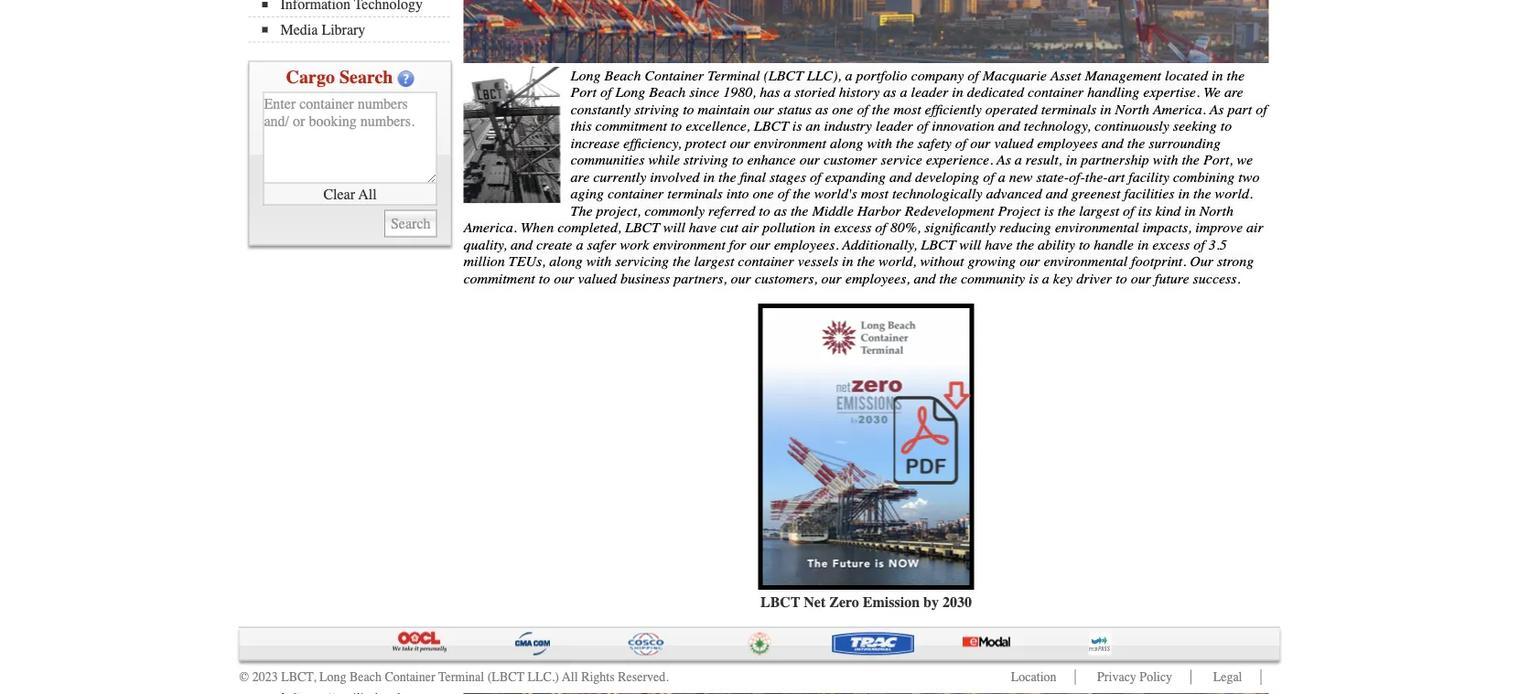 Task type: locate. For each thing, give the bounding box(es) containing it.
as right history
[[884, 84, 897, 101]]

significantly
[[925, 220, 996, 237]]

a right llc),
[[846, 67, 853, 84]]

all
[[359, 186, 377, 203], [562, 671, 578, 686]]

container inside 'long beach container terminal (lbct llc), a portfolio company of macquarie asset management located in the port of long beach since 1980, has a storied history as a leader in dedicated container handling expertise. we are constantly striving to maintain our status as one of the most efficiently operated terminals in north america. as part of this commitment to excellence, lbct is an industry leader of innovation and technology, continuously seeking to increase efficiency, protect our environment along with the safety of our valued employees and the surrounding communities while striving to enhance our customer service experience. as a result, in partnership with the port, we are currently involved in the final stages of expanding and developing of a new state-of-the-art facility combining two aging container terminals into one of the world's most technologically advanced and greenest facilities in the world. the project, commonly referred to as the middle harbor redevelopment project is the largest of its kind in north america. when completed, lbct will have cut air pollution in excess of 80%, significantly reducing environmental impacts, improve air quality, and create a safer work environment for our employees. additionally, lbct will have the ability to handle in excess of 3.5 million teus, along with servicing the largest container vessels in the world, without growing our environmental footprint. our strong commitment to our valued business partners, our customers, our employees, and the community is a key driver to our future success.'
[[645, 67, 704, 84]]

and down dedicated
[[999, 118, 1021, 135]]

1 vertical spatial most
[[861, 186, 889, 203]]

0 vertical spatial commitment
[[596, 118, 667, 135]]

0 vertical spatial are
[[1225, 84, 1244, 101]]

all right llc.)
[[562, 671, 578, 686]]

1 horizontal spatial is
[[1029, 271, 1039, 288]]

0 vertical spatial terminal
[[708, 67, 760, 84]]

0 horizontal spatial north
[[1116, 101, 1150, 118]]

0 horizontal spatial container
[[608, 186, 664, 203]]

our
[[1191, 254, 1214, 271]]

0 horizontal spatial valued
[[578, 271, 617, 288]]

and left the "create"
[[511, 237, 533, 254]]

environment up stages
[[754, 135, 827, 152]]

a left the company
[[900, 84, 908, 101]]

1 horizontal spatial all
[[562, 671, 578, 686]]

management
[[1085, 67, 1162, 84]]

0 vertical spatial valued
[[995, 135, 1034, 152]]

have up community
[[985, 237, 1013, 254]]

strong
[[1218, 254, 1255, 271]]

0 horizontal spatial along
[[550, 254, 583, 271]]

0 vertical spatial container
[[1028, 84, 1084, 101]]

media library
[[281, 22, 366, 38]]

privacy
[[1098, 671, 1137, 686]]

terminals left into
[[668, 186, 723, 203]]

safer
[[587, 237, 617, 254]]

1 horizontal spatial air
[[1247, 220, 1264, 237]]

our down efficiently
[[971, 135, 991, 152]]

1 air from the left
[[742, 220, 759, 237]]

part
[[1228, 101, 1253, 118]]

our right for
[[750, 237, 771, 254]]

along right teus,
[[550, 254, 583, 271]]

a left result, on the top right
[[1015, 152, 1023, 169]]

environment up partners,
[[653, 237, 726, 254]]

and right employees,
[[914, 271, 936, 288]]

0 horizontal spatial striving
[[635, 101, 680, 118]]

have left cut
[[689, 220, 717, 237]]

1 horizontal spatial will
[[960, 237, 982, 254]]

1 horizontal spatial as
[[816, 101, 829, 118]]

0 horizontal spatial (lbct
[[488, 671, 525, 686]]

2023
[[252, 671, 278, 686]]

in
[[1212, 67, 1224, 84], [953, 84, 964, 101], [1101, 101, 1112, 118], [1066, 152, 1078, 169], [704, 169, 715, 186], [1179, 186, 1190, 203], [1185, 203, 1196, 220], [819, 220, 831, 237], [1138, 237, 1149, 254], [842, 254, 854, 271]]

with down completed, at the left
[[587, 254, 612, 271]]

of left new
[[984, 169, 995, 186]]

1 horizontal spatial container
[[645, 67, 704, 84]]

america. up surrounding
[[1153, 101, 1207, 118]]

the-
[[1086, 169, 1108, 186]]

0 vertical spatial america.
[[1153, 101, 1207, 118]]

largest down cut
[[694, 254, 735, 271]]

america. up million
[[464, 220, 517, 237]]

safety
[[918, 135, 952, 152]]

is left the 'key'
[[1029, 271, 1039, 288]]

0 vertical spatial container
[[645, 67, 704, 84]]

of down portfolio
[[857, 101, 869, 118]]

will down redevelopment
[[960, 237, 982, 254]]

to
[[683, 101, 695, 118], [671, 118, 682, 135], [1221, 118, 1233, 135], [732, 152, 744, 169], [759, 203, 771, 220], [1079, 237, 1091, 254], [539, 271, 550, 288], [1116, 271, 1128, 288]]

to right driver
[[1116, 271, 1128, 288]]

macquarie
[[983, 67, 1047, 84]]

0 horizontal spatial long
[[319, 671, 346, 686]]

1 horizontal spatial (lbct
[[764, 67, 804, 84]]

success.
[[1194, 271, 1241, 288]]

portfolio
[[857, 67, 908, 84]]

None submit
[[385, 211, 437, 238]]

terminal
[[708, 67, 760, 84], [439, 671, 485, 686]]

the down portfolio
[[872, 101, 890, 118]]

terminal left llc.)
[[439, 671, 485, 686]]

2 horizontal spatial long
[[616, 84, 646, 101]]

0 horizontal spatial is
[[793, 118, 803, 135]]

facilities
[[1125, 186, 1175, 203]]

1 vertical spatial along
[[550, 254, 583, 271]]

0 horizontal spatial have
[[689, 220, 717, 237]]

1 horizontal spatial largest
[[1080, 203, 1120, 220]]

1 horizontal spatial along
[[830, 135, 864, 152]]

1 vertical spatial (lbct
[[488, 671, 525, 686]]

0 vertical spatial terminals
[[1042, 101, 1097, 118]]

commitment down 'quality,'
[[464, 271, 535, 288]]

0 horizontal spatial terminals
[[668, 186, 723, 203]]

maintain
[[698, 101, 750, 118]]

lbct left 'net'
[[761, 595, 801, 612]]

driver
[[1077, 271, 1113, 288]]

leader up service
[[876, 118, 914, 135]]

valued
[[995, 135, 1034, 152], [578, 271, 617, 288]]

0 horizontal spatial beach
[[350, 671, 382, 686]]

is
[[793, 118, 803, 135], [1045, 203, 1054, 220], [1029, 271, 1039, 288]]

1 horizontal spatial container
[[738, 254, 794, 271]]

most
[[894, 101, 922, 118], [861, 186, 889, 203]]

partnership
[[1081, 152, 1150, 169]]

container down pollution
[[738, 254, 794, 271]]

the right 'servicing'
[[673, 254, 691, 271]]

1 vertical spatial striving
[[684, 152, 729, 169]]

expertise.
[[1144, 84, 1200, 101]]

air right improve
[[1247, 220, 1264, 237]]

servicing
[[616, 254, 669, 271]]

as
[[884, 84, 897, 101], [816, 101, 829, 118], [774, 203, 787, 220]]

location link
[[1012, 671, 1057, 686]]

0 vertical spatial striving
[[635, 101, 680, 118]]

llc.)
[[528, 671, 559, 686]]

commitment up communities
[[596, 118, 667, 135]]

surrounding
[[1149, 135, 1221, 152]]

involved
[[650, 169, 700, 186]]

a left safer
[[576, 237, 584, 254]]

final
[[740, 169, 766, 186]]

1 horizontal spatial one
[[833, 101, 854, 118]]

(lbct left llc.)
[[488, 671, 525, 686]]

redevelopment
[[905, 203, 995, 220]]

aging
[[571, 186, 604, 203]]

its
[[1139, 203, 1152, 220]]

the left middle
[[791, 203, 809, 220]]

most right the world's
[[861, 186, 889, 203]]

future
[[1155, 271, 1190, 288]]

are up the
[[571, 169, 590, 186]]

terminals
[[1042, 101, 1097, 118], [668, 186, 723, 203]]

to left protect
[[671, 118, 682, 135]]

a
[[846, 67, 853, 84], [784, 84, 791, 101], [900, 84, 908, 101], [1015, 152, 1023, 169], [999, 169, 1006, 186], [576, 237, 584, 254], [1043, 271, 1050, 288]]

is left an
[[793, 118, 803, 135]]

beach up constantly
[[605, 67, 641, 84]]

0 vertical spatial environment
[[754, 135, 827, 152]]

2 horizontal spatial beach
[[649, 84, 686, 101]]

2 vertical spatial container
[[738, 254, 794, 271]]

referred
[[709, 203, 756, 220]]

0 vertical spatial as
[[1210, 101, 1225, 118]]

0 vertical spatial environmental
[[1055, 220, 1139, 237]]

1 vertical spatial one
[[753, 186, 774, 203]]

largest down the-
[[1080, 203, 1120, 220]]

2 vertical spatial is
[[1029, 271, 1039, 288]]

1 horizontal spatial terminal
[[708, 67, 760, 84]]

0 horizontal spatial commitment
[[464, 271, 535, 288]]

increase
[[571, 135, 620, 152]]

project
[[998, 203, 1041, 220]]

a right has
[[784, 84, 791, 101]]

1 vertical spatial terminal
[[439, 671, 485, 686]]

1 vertical spatial largest
[[694, 254, 735, 271]]

as up "advanced"
[[997, 152, 1012, 169]]

container down communities
[[608, 186, 664, 203]]

long right lbct, on the bottom left of page
[[319, 671, 346, 686]]

community
[[961, 271, 1026, 288]]

0 horizontal spatial air
[[742, 220, 759, 237]]

asset
[[1051, 67, 1082, 84]]

cut
[[721, 220, 739, 237]]

©
[[239, 671, 249, 686]]

the left final
[[719, 169, 737, 186]]

create
[[537, 237, 573, 254]]

our right protect
[[730, 135, 750, 152]]

1 horizontal spatial north
[[1200, 203, 1234, 220]]

1 horizontal spatial striving
[[684, 152, 729, 169]]

the
[[571, 203, 593, 220]]

history
[[839, 84, 880, 101]]

striving
[[635, 101, 680, 118], [684, 152, 729, 169]]

handling
[[1088, 84, 1140, 101]]

leader up innovation
[[911, 84, 949, 101]]

are right we
[[1225, 84, 1244, 101]]

america.
[[1153, 101, 1207, 118], [464, 220, 517, 237]]

lbct
[[754, 118, 789, 135], [625, 220, 660, 237], [921, 237, 956, 254], [761, 595, 801, 612]]

(lbct
[[764, 67, 804, 84], [488, 671, 525, 686]]

1 vertical spatial environment
[[653, 237, 726, 254]]

business
[[621, 271, 670, 288]]

our left the future
[[1131, 271, 1152, 288]]

1 horizontal spatial have
[[985, 237, 1013, 254]]

while
[[649, 152, 680, 169]]

0 vertical spatial (lbct
[[764, 67, 804, 84]]

valued down operated
[[995, 135, 1034, 152]]

long right port
[[616, 84, 646, 101]]

2 horizontal spatial is
[[1045, 203, 1054, 220]]

terminal up maintain
[[708, 67, 760, 84]]

0 vertical spatial leader
[[911, 84, 949, 101]]

0 horizontal spatial container
[[385, 671, 435, 686]]

with up expanding
[[867, 135, 893, 152]]

0 horizontal spatial america.
[[464, 220, 517, 237]]

expanding
[[825, 169, 886, 186]]

0 horizontal spatial environment
[[653, 237, 726, 254]]

largest
[[1080, 203, 1120, 220], [694, 254, 735, 271]]

as down stages
[[774, 203, 787, 220]]

the left the world's
[[793, 186, 811, 203]]

one right into
[[753, 186, 774, 203]]

to right into
[[759, 203, 771, 220]]

storied
[[795, 84, 836, 101]]

of right stages
[[810, 169, 822, 186]]

port,
[[1204, 152, 1234, 169]]

legal link
[[1214, 671, 1243, 686]]

most down portfolio
[[894, 101, 922, 118]]

excess up the future
[[1153, 237, 1190, 254]]

status
[[778, 101, 812, 118]]

north down management
[[1116, 101, 1150, 118]]

excess
[[835, 220, 872, 237], [1153, 237, 1190, 254]]

1 horizontal spatial environment
[[754, 135, 827, 152]]

long up constantly
[[571, 67, 601, 84]]

as left part in the right of the page
[[1210, 101, 1225, 118]]

operated
[[986, 101, 1038, 118]]

the up facility
[[1128, 135, 1146, 152]]

employees,
[[846, 271, 910, 288]]

with
[[867, 135, 893, 152], [1153, 152, 1179, 169], [587, 254, 612, 271]]

0 horizontal spatial all
[[359, 186, 377, 203]]

2 horizontal spatial with
[[1153, 152, 1179, 169]]

by
[[924, 595, 939, 612]]

environment
[[754, 135, 827, 152], [653, 237, 726, 254]]

along up expanding
[[830, 135, 864, 152]]

combining
[[1174, 169, 1235, 186]]

quality,
[[464, 237, 507, 254]]

beach right lbct, on the bottom left of page
[[350, 671, 382, 686]]

1 horizontal spatial as
[[1210, 101, 1225, 118]]

1 horizontal spatial commitment
[[596, 118, 667, 135]]

0 horizontal spatial as
[[997, 152, 1012, 169]]

lbct net zero emission by 2030
[[761, 595, 972, 612]]

1 vertical spatial valued
[[578, 271, 617, 288]]

our down for
[[731, 271, 751, 288]]

in right located
[[1212, 67, 1224, 84]]

0 horizontal spatial one
[[753, 186, 774, 203]]

are
[[1225, 84, 1244, 101], [571, 169, 590, 186]]

1 horizontal spatial most
[[894, 101, 922, 118]]

additionally,
[[843, 237, 918, 254]]

north up 3.5
[[1200, 203, 1234, 220]]



Task type: vqa. For each thing, say whether or not it's contained in the screenshot.
The Is to the top
yes



Task type: describe. For each thing, give the bounding box(es) containing it.
our down an
[[800, 152, 820, 169]]

customers,
[[755, 271, 818, 288]]

has
[[760, 84, 780, 101]]

facility
[[1129, 169, 1170, 186]]

in down management
[[1101, 101, 1112, 118]]

seeking
[[1174, 118, 1218, 135]]

1 vertical spatial america.
[[464, 220, 517, 237]]

media
[[281, 22, 318, 38]]

partners,
[[674, 271, 727, 288]]

a left new
[[999, 169, 1006, 186]]

and up art
[[1102, 135, 1124, 152]]

impacts,
[[1143, 220, 1192, 237]]

we
[[1237, 152, 1254, 169]]

policy
[[1140, 671, 1173, 686]]

improve
[[1196, 220, 1243, 237]]

the up "ability"
[[1058, 203, 1076, 220]]

cargo search
[[286, 67, 393, 88]]

1 vertical spatial terminals
[[668, 186, 723, 203]]

technology,
[[1024, 118, 1091, 135]]

new
[[1010, 169, 1033, 186]]

our down reducing
[[1020, 254, 1040, 271]]

0 horizontal spatial most
[[861, 186, 889, 203]]

emission
[[863, 595, 920, 612]]

1 horizontal spatial long
[[571, 67, 601, 84]]

llc),
[[807, 67, 842, 84]]

greenest
[[1072, 186, 1121, 203]]

of up pollution
[[778, 186, 789, 203]]

0 horizontal spatial largest
[[694, 254, 735, 271]]

of left 3.5
[[1194, 237, 1206, 254]]

privacy policy link
[[1098, 671, 1173, 686]]

the left world.
[[1194, 186, 1212, 203]]

of up service
[[917, 118, 929, 135]]

art
[[1108, 169, 1126, 186]]

0 horizontal spatial terminal
[[439, 671, 485, 686]]

two
[[1239, 169, 1260, 186]]

continuously
[[1095, 118, 1170, 135]]

since
[[690, 84, 720, 101]]

0 vertical spatial largest
[[1080, 203, 1120, 220]]

our down the "create"
[[554, 271, 574, 288]]

without
[[921, 254, 965, 271]]

footprint.
[[1132, 254, 1187, 271]]

0 horizontal spatial excess
[[835, 220, 872, 237]]

Enter container numbers and/ or booking numbers.  text field
[[263, 92, 437, 184]]

constantly
[[571, 101, 631, 118]]

2 air from the left
[[1247, 220, 1264, 237]]

employees
[[1038, 135, 1099, 152]]

0 vertical spatial along
[[830, 135, 864, 152]]

project,
[[597, 203, 641, 220]]

media library link
[[262, 22, 450, 38]]

(lbct inside 'long beach container terminal (lbct llc), a portfolio company of macquarie asset management located in the port of long beach since 1980, has a storied history as a leader in dedicated container handling expertise. we are constantly striving to maintain our status as one of the most efficiently operated terminals in north america. as part of this commitment to excellence, lbct is an industry leader of innovation and technology, continuously seeking to increase efficiency, protect our environment along with the safety of our valued employees and the surrounding communities while striving to enhance our customer service experience. as a result, in partnership with the port, we are currently involved in the final stages of expanding and developing of a new state-of-the-art facility combining two aging container terminals into one of the world's most technologically advanced and greenest facilities in the world. the project, commonly referred to as the middle harbor redevelopment project is the largest of its kind in north america. when completed, lbct will have cut air pollution in excess of 80%, significantly reducing environmental impacts, improve air quality, and create a safer work environment for our employees. additionally, lbct will have the ability to handle in excess of 3.5 million teus, along with servicing the largest container vessels in the world, without growing our environmental footprint. our strong commitment to our valued business partners, our customers, our employees, and the community is a key driver to our future success.'
[[764, 67, 804, 84]]

2 horizontal spatial as
[[884, 84, 897, 101]]

0 vertical spatial one
[[833, 101, 854, 118]]

dedicated
[[968, 84, 1025, 101]]

long beach container terminal (lbct llc), a portfolio company of macquarie asset management located in the port of long beach since 1980, has a storied history as a leader in dedicated container handling expertise. we are constantly striving to maintain our status as one of the most efficiently operated terminals in north america. as part of this commitment to excellence, lbct is an industry leader of innovation and technology, continuously seeking to increase efficiency, protect our environment along with the safety of our valued employees and the surrounding communities while striving to enhance our customer service experience. as a result, in partnership with the port, we are currently involved in the final stages of expanding and developing of a new state-of-the-art facility combining two aging container terminals into one of the world's most technologically advanced and greenest facilities in the world. the project, commonly referred to as the middle harbor redevelopment project is the largest of its kind in north america. when completed, lbct will have cut air pollution in excess of 80%, significantly reducing environmental impacts, improve air quality, and create a safer work environment for our employees. additionally, lbct will have the ability to handle in excess of 3.5 million teus, along with servicing the largest container vessels in the world, without growing our environmental footprint. our strong commitment to our valued business partners, our customers, our employees, and the community is a key driver to our future success.
[[464, 67, 1268, 288]]

0 horizontal spatial as
[[774, 203, 787, 220]]

cargo
[[286, 67, 335, 88]]

innovation
[[932, 118, 995, 135]]

lbct up enhance
[[754, 118, 789, 135]]

industry
[[824, 118, 872, 135]]

to right "ability"
[[1079, 237, 1091, 254]]

in right kind
[[1185, 203, 1196, 220]]

into
[[727, 186, 749, 203]]

0 horizontal spatial with
[[587, 254, 612, 271]]

excellence,
[[686, 118, 751, 135]]

reserved.
[[618, 671, 669, 686]]

employees.
[[774, 237, 839, 254]]

work
[[620, 237, 650, 254]]

in right facilities
[[1179, 186, 1190, 203]]

ability
[[1038, 237, 1076, 254]]

in up "vessels"
[[819, 220, 831, 237]]

and left "of-"
[[1046, 186, 1068, 203]]

1 horizontal spatial terminals
[[1042, 101, 1097, 118]]

communities
[[571, 152, 645, 169]]

1 horizontal spatial america.
[[1153, 101, 1207, 118]]

2030
[[943, 595, 972, 612]]

world's
[[815, 186, 858, 203]]

to right seeking at the right of page
[[1221, 118, 1233, 135]]

2 horizontal spatial container
[[1028, 84, 1084, 101]]

the left "ability"
[[1017, 237, 1035, 254]]

the left 'port,' at the top of the page
[[1182, 152, 1200, 169]]

and up harbor
[[890, 169, 912, 186]]

of right part in the right of the page
[[1256, 101, 1268, 118]]

when
[[521, 220, 554, 237]]

0 vertical spatial north
[[1116, 101, 1150, 118]]

state-
[[1037, 169, 1069, 186]]

kind
[[1156, 203, 1181, 220]]

terminal inside 'long beach container terminal (lbct llc), a portfolio company of macquarie asset management located in the port of long beach since 1980, has a storied history as a leader in dedicated container handling expertise. we are constantly striving to maintain our status as one of the most efficiently operated terminals in north america. as part of this commitment to excellence, lbct is an industry leader of innovation and technology, continuously seeking to increase efficiency, protect our environment along with the safety of our valued employees and the surrounding communities while striving to enhance our customer service experience. as a result, in partnership with the port, we are currently involved in the final stages of expanding and developing of a new state-of-the-art facility combining two aging container terminals into one of the world's most technologically advanced and greenest facilities in the world. the project, commonly referred to as the middle harbor redevelopment project is the largest of its kind in north america. when completed, lbct will have cut air pollution in excess of 80%, significantly reducing environmental impacts, improve air quality, and create a safer work environment for our employees. additionally, lbct will have the ability to handle in excess of 3.5 million teus, along with servicing the largest container vessels in the world, without growing our environmental footprint. our strong commitment to our valued business partners, our customers, our employees, and the community is a key driver to our future success.'
[[708, 67, 760, 84]]

lbct up 'servicing'
[[625, 220, 660, 237]]

privacy policy
[[1098, 671, 1173, 686]]

in right result, on the top right
[[1066, 152, 1078, 169]]

advanced
[[987, 186, 1043, 203]]

1 vertical spatial all
[[562, 671, 578, 686]]

our left status on the right of the page
[[754, 101, 774, 118]]

1 horizontal spatial are
[[1225, 84, 1244, 101]]

media library menu bar
[[249, 0, 459, 43]]

reducing
[[1000, 220, 1052, 237]]

1 vertical spatial container
[[608, 186, 664, 203]]

0 vertical spatial is
[[793, 118, 803, 135]]

1 vertical spatial as
[[997, 152, 1012, 169]]

to left enhance
[[732, 152, 744, 169]]

0 vertical spatial most
[[894, 101, 922, 118]]

lbct net zero emission by 2030 link
[[761, 595, 972, 612]]

this
[[571, 118, 592, 135]]

1 vertical spatial are
[[571, 169, 590, 186]]

we
[[1204, 84, 1221, 101]]

harbor
[[858, 203, 902, 220]]

1 horizontal spatial beach
[[605, 67, 641, 84]]

key
[[1054, 271, 1073, 288]]

the left the "safety"
[[896, 135, 914, 152]]

in right "vessels"
[[842, 254, 854, 271]]

to down the "create"
[[539, 271, 550, 288]]

efficiency,
[[624, 135, 682, 152]]

a left the 'key'
[[1043, 271, 1050, 288]]

the left world, on the top
[[857, 254, 875, 271]]

search
[[340, 67, 393, 88]]

1 horizontal spatial valued
[[995, 135, 1034, 152]]

lbct down redevelopment
[[921, 237, 956, 254]]

handle
[[1094, 237, 1134, 254]]

1980,
[[723, 84, 756, 101]]

in left into
[[704, 169, 715, 186]]

1 vertical spatial north
[[1200, 203, 1234, 220]]

all inside button
[[359, 186, 377, 203]]

world.
[[1215, 186, 1253, 203]]

of-
[[1069, 169, 1086, 186]]

middle
[[813, 203, 854, 220]]

of right the company
[[968, 67, 979, 84]]

of left its
[[1124, 203, 1135, 220]]

in up innovation
[[953, 84, 964, 101]]

commonly
[[645, 203, 705, 220]]

location
[[1012, 671, 1057, 686]]

our down employees.
[[822, 271, 842, 288]]

© 2023 lbct, long beach container terminal (lbct llc.) all rights reserved.
[[239, 671, 669, 686]]

port
[[571, 84, 597, 101]]

1 vertical spatial leader
[[876, 118, 914, 135]]

1 horizontal spatial excess
[[1153, 237, 1190, 254]]

1 vertical spatial is
[[1045, 203, 1054, 220]]

the left community
[[940, 271, 958, 288]]

1 vertical spatial container
[[385, 671, 435, 686]]

the right we
[[1227, 67, 1245, 84]]

1 horizontal spatial with
[[867, 135, 893, 152]]

in right handle
[[1138, 237, 1149, 254]]

clear all button
[[263, 184, 437, 206]]

stages
[[770, 169, 807, 186]]

0 horizontal spatial will
[[664, 220, 686, 237]]

1 vertical spatial commitment
[[464, 271, 535, 288]]

enhance
[[747, 152, 796, 169]]

of right port
[[601, 84, 612, 101]]

1 vertical spatial environmental
[[1044, 254, 1128, 271]]

world,
[[879, 254, 917, 271]]

3.5
[[1209, 237, 1227, 254]]

vessels
[[798, 254, 839, 271]]

of left 80%, on the right top
[[876, 220, 887, 237]]

efficiently
[[925, 101, 982, 118]]

to left maintain
[[683, 101, 695, 118]]

an
[[806, 118, 821, 135]]

of right the "safety"
[[956, 135, 967, 152]]

developing
[[916, 169, 980, 186]]



